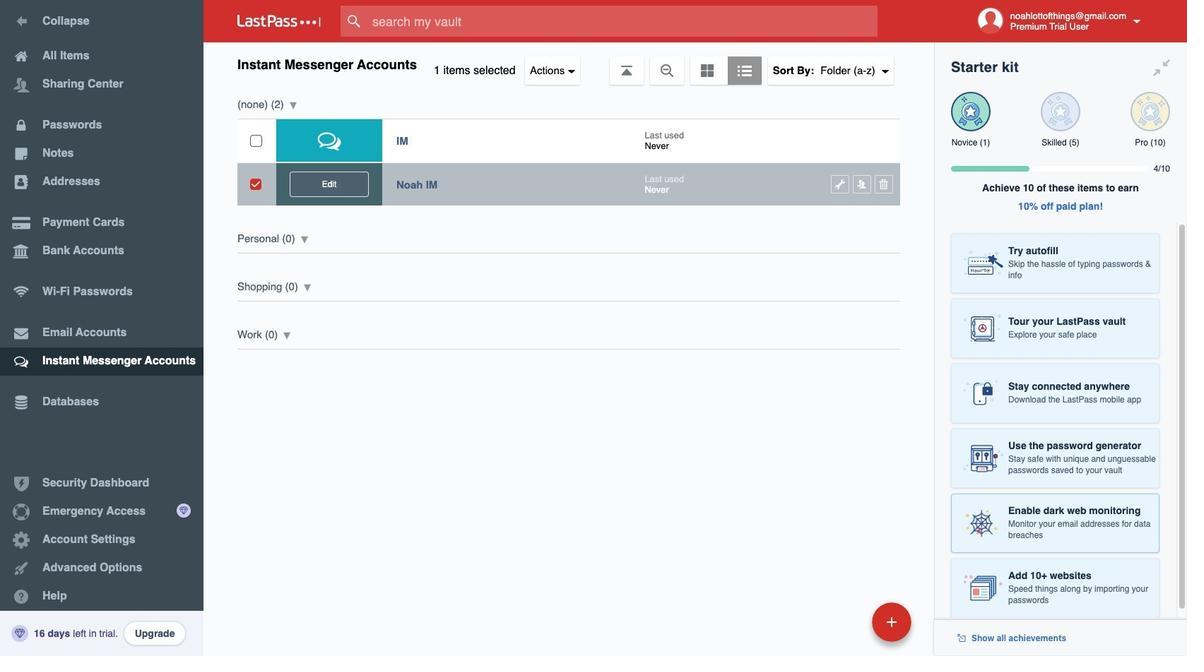 Task type: describe. For each thing, give the bounding box(es) containing it.
Search search field
[[341, 6, 906, 37]]

search my vault text field
[[341, 6, 906, 37]]

lastpass image
[[238, 15, 321, 28]]

new item element
[[775, 602, 917, 643]]



Task type: locate. For each thing, give the bounding box(es) containing it.
new item navigation
[[775, 599, 921, 657]]

vault options navigation
[[204, 42, 935, 85]]

main navigation navigation
[[0, 0, 204, 657]]



Task type: vqa. For each thing, say whether or not it's contained in the screenshot.
'Search' Search Box
yes



